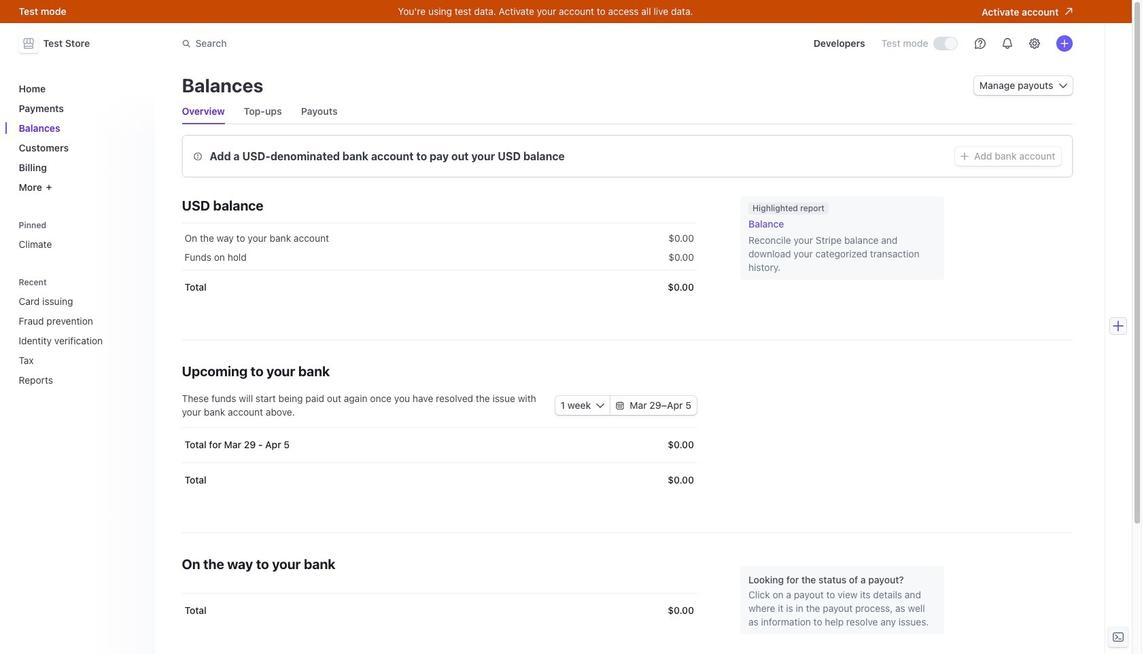 Task type: vqa. For each thing, say whether or not it's contained in the screenshot.
Secure your business
no



Task type: describe. For each thing, give the bounding box(es) containing it.
2 grid from the top
[[182, 428, 697, 498]]

notifications image
[[1002, 38, 1013, 49]]

1 row from the top
[[182, 224, 697, 251]]

1 recent element from the top
[[13, 273, 147, 392]]

svg image
[[1059, 82, 1067, 90]]

1 horizontal spatial svg image
[[616, 402, 624, 410]]

4 row from the top
[[182, 428, 697, 463]]

Search text field
[[174, 31, 557, 56]]

clear history image
[[133, 278, 141, 287]]

2 row from the top
[[182, 245, 697, 270]]



Task type: locate. For each thing, give the bounding box(es) containing it.
tab list
[[182, 99, 1072, 124]]

1 vertical spatial grid
[[182, 428, 697, 498]]

svg image
[[961, 152, 969, 160], [596, 402, 605, 410], [616, 402, 624, 410]]

6 row from the top
[[182, 594, 697, 629]]

None search field
[[174, 31, 557, 56]]

pinned element
[[13, 216, 147, 256]]

2 horizontal spatial svg image
[[961, 152, 969, 160]]

Test mode checkbox
[[934, 37, 957, 50]]

recent element
[[13, 273, 147, 392], [13, 290, 147, 392]]

help image
[[975, 38, 985, 49]]

1 grid from the top
[[182, 224, 697, 305]]

5 row from the top
[[182, 463, 697, 498]]

core navigation links element
[[13, 78, 147, 199]]

row
[[182, 224, 697, 251], [182, 245, 697, 270], [182, 270, 697, 305], [182, 428, 697, 463], [182, 463, 697, 498], [182, 594, 697, 629]]

edit pins image
[[133, 221, 141, 229]]

0 horizontal spatial svg image
[[596, 402, 605, 410]]

0 vertical spatial grid
[[182, 224, 697, 305]]

2 recent element from the top
[[13, 290, 147, 392]]

settings image
[[1029, 38, 1040, 49]]

grid
[[182, 224, 697, 305], [182, 428, 697, 498]]

3 row from the top
[[182, 270, 697, 305]]



